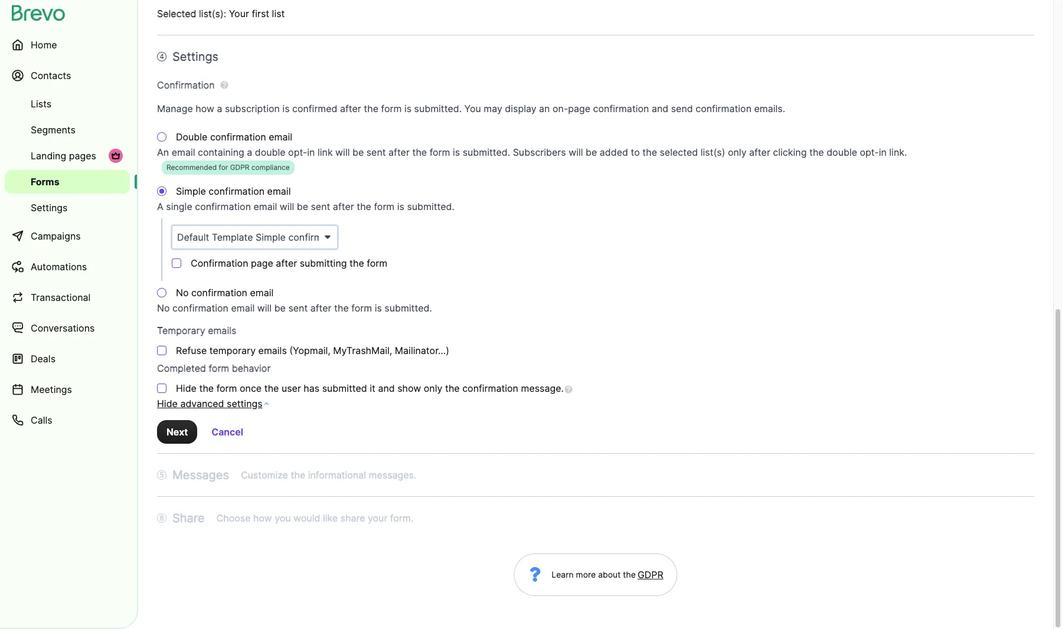 Task type: locate. For each thing, give the bounding box(es) containing it.
no confirmation email
[[176, 287, 274, 299]]

1 vertical spatial hide
[[157, 398, 178, 410]]

1 vertical spatial no
[[157, 302, 170, 314]]

confirmation up manage at the top left of the page
[[157, 79, 215, 91]]

next
[[167, 426, 188, 438]]

confirmation for confirmation page after submitting the form
[[191, 257, 248, 269]]

1 double from the left
[[255, 146, 286, 158]]

1 opt- from the left
[[288, 146, 307, 158]]

1 horizontal spatial a
[[247, 146, 252, 158]]

0 vertical spatial emails
[[208, 325, 236, 337]]

and
[[652, 103, 669, 115], [378, 383, 395, 395]]

confirmation
[[157, 79, 215, 91], [191, 257, 248, 269]]

conversations
[[31, 322, 95, 334]]

for
[[219, 163, 228, 172]]

how left you
[[253, 512, 272, 524]]

submitted.
[[414, 103, 462, 115], [463, 146, 510, 158], [407, 201, 455, 213], [385, 302, 432, 314]]

emails up behavior
[[258, 345, 287, 357]]

once
[[240, 383, 262, 395]]

1 horizontal spatial in
[[879, 146, 887, 158]]

only right "show"
[[424, 383, 443, 395]]

recommended
[[167, 163, 217, 172]]

campaigns link
[[5, 222, 130, 250]]

email down no confirmation email
[[231, 302, 255, 314]]

be left 'added'
[[586, 146, 597, 158]]

only right list(s)
[[728, 146, 747, 158]]

contacts link
[[5, 61, 130, 90]]

double up compliance
[[255, 146, 286, 158]]

opt- left link
[[288, 146, 307, 158]]

1 horizontal spatial sent
[[311, 201, 330, 213]]

1 vertical spatial gdpr
[[638, 569, 664, 581]]

a up double confirmation email
[[217, 103, 222, 115]]

messages.
[[369, 469, 417, 481]]

message.
[[521, 383, 564, 395]]

2 vertical spatial sent
[[288, 302, 308, 314]]

temporary
[[157, 325, 205, 337]]

no for no confirmation email will be sent after the form is submitted.
[[157, 302, 170, 314]]

the inside learn more about the gdpr
[[623, 570, 636, 580]]

link
[[318, 146, 333, 158]]

opt-
[[288, 146, 307, 158], [860, 146, 879, 158]]

gdpr
[[230, 163, 250, 172], [638, 569, 664, 581]]

hide up next at bottom left
[[157, 398, 178, 410]]

sent
[[367, 146, 386, 158], [311, 201, 330, 213], [288, 302, 308, 314]]

email up no confirmation email will be sent after the form is submitted.
[[250, 287, 274, 299]]

hide for hide advanced settings
[[157, 398, 178, 410]]

confirmation up no confirmation email
[[191, 257, 248, 269]]

gdpr right about
[[638, 569, 664, 581]]

hide the form once the user has submitted it and show only the confirmation message.
[[176, 383, 564, 395]]

in
[[307, 146, 315, 158], [879, 146, 887, 158]]

0 vertical spatial only
[[728, 146, 747, 158]]

list(s)
[[701, 146, 725, 158]]

1 horizontal spatial double
[[827, 146, 858, 158]]

meetings
[[31, 384, 72, 396]]

an email containing a double opt-in link will be sent after the form is submitted. subscribers will be added to the selected list(s) only after clicking the double opt-in link. recommended for gdpr compliance
[[157, 146, 907, 172]]

gdpr inside the an email containing a double opt-in link will be sent after the form is submitted. subscribers will be added to the selected list(s) only after clicking the double opt-in link. recommended for gdpr compliance
[[230, 163, 250, 172]]

0 vertical spatial no
[[176, 287, 189, 299]]

0 horizontal spatial page
[[251, 257, 273, 269]]

0 horizontal spatial how
[[196, 103, 214, 115]]

0 horizontal spatial sent
[[288, 302, 308, 314]]

automations link
[[5, 253, 130, 281]]

list(s):
[[199, 8, 226, 19]]

0 horizontal spatial in
[[307, 146, 315, 158]]

only inside the an email containing a double opt-in link will be sent after the form is submitted. subscribers will be added to the selected list(s) only after clicking the double opt-in link. recommended for gdpr compliance
[[728, 146, 747, 158]]

0 horizontal spatial and
[[378, 383, 395, 395]]

submitted
[[322, 383, 367, 395]]

on-
[[553, 103, 568, 115]]

email down the simple confirmation email
[[254, 201, 277, 213]]

form
[[381, 103, 402, 115], [430, 146, 450, 158], [374, 201, 395, 213], [367, 257, 387, 269], [352, 302, 372, 314], [209, 363, 229, 374], [217, 383, 237, 395]]

1 vertical spatial only
[[424, 383, 443, 395]]

how
[[196, 103, 214, 115], [253, 512, 272, 524]]

0 vertical spatial hide
[[176, 383, 197, 395]]

1 horizontal spatial opt-
[[860, 146, 879, 158]]

behavior
[[232, 363, 271, 374]]

emails.
[[754, 103, 786, 115]]

manage how a subscription is confirmed after the form is submitted. you may display an on-page confirmation and send confirmation emails.
[[157, 103, 786, 115]]

may
[[484, 103, 502, 115]]

submitting
[[300, 257, 347, 269]]

in left link
[[307, 146, 315, 158]]

completed
[[157, 363, 206, 374]]

1 vertical spatial confirmation
[[191, 257, 248, 269]]

landing pages
[[31, 150, 96, 162]]

contacts
[[31, 70, 71, 81]]

0 horizontal spatial double
[[255, 146, 286, 158]]

opt- left link.
[[860, 146, 879, 158]]

hide down completed on the bottom left of the page
[[176, 383, 197, 395]]

sent down link
[[311, 201, 330, 213]]

be
[[353, 146, 364, 158], [586, 146, 597, 158], [297, 201, 308, 213], [274, 302, 286, 314]]

and right it
[[378, 383, 395, 395]]

email up compliance
[[269, 131, 292, 143]]

sent inside the an email containing a double opt-in link will be sent after the form is submitted. subscribers will be added to the selected list(s) only after clicking the double opt-in link. recommended for gdpr compliance
[[367, 146, 386, 158]]

0 horizontal spatial settings
[[31, 202, 68, 214]]

1 horizontal spatial emails
[[258, 345, 287, 357]]

1 vertical spatial emails
[[258, 345, 287, 357]]

lists link
[[5, 92, 130, 116]]

would
[[294, 512, 320, 524]]

pages
[[69, 150, 96, 162]]

1 horizontal spatial gdpr
[[638, 569, 664, 581]]

settings right 4
[[172, 50, 219, 64]]

the
[[364, 103, 379, 115], [412, 146, 427, 158], [643, 146, 657, 158], [810, 146, 824, 158], [357, 201, 371, 213], [350, 257, 364, 269], [334, 302, 349, 314], [199, 383, 214, 395], [264, 383, 279, 395], [445, 383, 460, 395], [291, 469, 305, 481], [623, 570, 636, 580]]

0 horizontal spatial emails
[[208, 325, 236, 337]]

double right clicking
[[827, 146, 858, 158]]

meetings link
[[5, 376, 130, 404]]

is
[[282, 103, 290, 115], [404, 103, 412, 115], [453, 146, 460, 158], [397, 201, 404, 213], [375, 302, 382, 314]]

2 horizontal spatial sent
[[367, 146, 386, 158]]

after
[[340, 103, 361, 115], [389, 146, 410, 158], [749, 146, 771, 158], [333, 201, 354, 213], [276, 257, 297, 269], [310, 302, 332, 314]]

email inside the an email containing a double opt-in link will be sent after the form is submitted. subscribers will be added to the selected list(s) only after clicking the double opt-in link. recommended for gdpr compliance
[[172, 146, 195, 158]]

will
[[335, 146, 350, 158], [569, 146, 583, 158], [280, 201, 294, 213], [257, 302, 272, 314]]

landing pages link
[[5, 144, 130, 168]]

page right an
[[568, 103, 591, 115]]

will down compliance
[[280, 201, 294, 213]]

1 horizontal spatial and
[[652, 103, 669, 115]]

sent right link
[[367, 146, 386, 158]]

0 vertical spatial sent
[[367, 146, 386, 158]]

like
[[323, 512, 338, 524]]

1 horizontal spatial how
[[253, 512, 272, 524]]

cancel
[[212, 426, 243, 438]]

no
[[176, 287, 189, 299], [157, 302, 170, 314]]

0 vertical spatial a
[[217, 103, 222, 115]]

sent up the (yopmail,
[[288, 302, 308, 314]]

cancel button
[[202, 420, 253, 444]]

emails up "temporary"
[[208, 325, 236, 337]]

how for confirmation
[[196, 103, 214, 115]]

0 vertical spatial confirmation
[[157, 79, 215, 91]]

double
[[255, 146, 286, 158], [827, 146, 858, 158]]

more
[[576, 570, 596, 580]]

customize
[[241, 469, 288, 481]]

and left send on the right of the page
[[652, 103, 669, 115]]

1 vertical spatial page
[[251, 257, 273, 269]]

0 vertical spatial how
[[196, 103, 214, 115]]

forms link
[[5, 170, 130, 194]]

email up recommended
[[172, 146, 195, 158]]

1 vertical spatial how
[[253, 512, 272, 524]]

1 vertical spatial a
[[247, 146, 252, 158]]

gdpr right for
[[230, 163, 250, 172]]

completed form behavior
[[157, 363, 271, 374]]

0 vertical spatial and
[[652, 103, 669, 115]]

0 vertical spatial gdpr
[[230, 163, 250, 172]]

temporary
[[209, 345, 256, 357]]

1 horizontal spatial only
[[728, 146, 747, 158]]

only
[[728, 146, 747, 158], [424, 383, 443, 395]]

email down compliance
[[267, 185, 291, 197]]

0 horizontal spatial gdpr
[[230, 163, 250, 172]]

how right manage at the top left of the page
[[196, 103, 214, 115]]

page up no confirmation email
[[251, 257, 273, 269]]

1 vertical spatial sent
[[311, 201, 330, 213]]

settings down the forms at the top
[[31, 202, 68, 214]]

1 horizontal spatial settings
[[172, 50, 219, 64]]

selected list(s): your first list
[[157, 8, 285, 19]]

temporary emails
[[157, 325, 236, 337]]

0 vertical spatial page
[[568, 103, 591, 115]]

a down double confirmation email
[[247, 146, 252, 158]]

in left link.
[[879, 146, 887, 158]]

0 horizontal spatial no
[[157, 302, 170, 314]]

1 horizontal spatial no
[[176, 287, 189, 299]]

0 horizontal spatial opt-
[[288, 146, 307, 158]]

subscribers
[[513, 146, 566, 158]]

5
[[160, 470, 164, 479]]

share
[[341, 512, 365, 524]]

1 in from the left
[[307, 146, 315, 158]]

refuse temporary emails (yopmail, mytrashmail, mailinator…)
[[176, 345, 449, 357]]



Task type: describe. For each thing, give the bounding box(es) containing it.
hide for hide the form once the user has submitted it and show only the confirmation message.
[[176, 383, 197, 395]]

display
[[505, 103, 537, 115]]

submitted. inside the an email containing a double opt-in link will be sent after the form is submitted. subscribers will be added to the selected list(s) only after clicking the double opt-in link. recommended for gdpr compliance
[[463, 146, 510, 158]]

next button
[[157, 420, 197, 444]]

calls
[[31, 415, 52, 426]]

1 vertical spatial and
[[378, 383, 395, 395]]

an
[[157, 146, 169, 158]]

advanced
[[180, 398, 224, 410]]

your
[[368, 512, 388, 524]]

segments
[[31, 124, 76, 136]]

no confirmation email will be sent after the form is submitted.
[[157, 302, 432, 314]]

simple
[[176, 185, 206, 197]]

selected
[[660, 146, 698, 158]]

subscription
[[225, 103, 280, 115]]

send
[[671, 103, 693, 115]]

learn
[[552, 570, 574, 580]]

containing
[[198, 146, 244, 158]]

share
[[172, 511, 205, 525]]

2 in from the left
[[879, 146, 887, 158]]

will down no confirmation email
[[257, 302, 272, 314]]

learn more about the gdpr
[[552, 569, 664, 581]]

email for no confirmation email
[[250, 287, 274, 299]]

a single confirmation email will be sent after the form is submitted.
[[157, 201, 455, 213]]

no for no confirmation email
[[176, 287, 189, 299]]

settings link
[[5, 196, 130, 220]]

choose how you would like share your form.
[[217, 512, 413, 524]]

an
[[539, 103, 550, 115]]

4
[[160, 52, 164, 61]]

transactional link
[[5, 283, 130, 312]]

single
[[166, 201, 192, 213]]

how for share
[[253, 512, 272, 524]]

compliance
[[251, 163, 290, 172]]

0 horizontal spatial only
[[424, 383, 443, 395]]

is inside the an email containing a double opt-in link will be sent after the form is submitted. subscribers will be added to the selected list(s) only after clicking the double opt-in link. recommended for gdpr compliance
[[453, 146, 460, 158]]

will right subscribers
[[569, 146, 583, 158]]

your
[[229, 8, 249, 19]]

you
[[275, 512, 291, 524]]

home
[[31, 39, 57, 51]]

simple confirmation email
[[176, 185, 291, 197]]

be right link
[[353, 146, 364, 158]]

1 vertical spatial settings
[[31, 202, 68, 214]]

double confirmation email
[[176, 131, 292, 143]]

left___rvooi image
[[111, 151, 120, 161]]

forms
[[31, 176, 59, 188]]

about
[[598, 570, 621, 580]]

confirmed
[[292, 103, 338, 115]]

transactional
[[31, 292, 91, 304]]

6
[[160, 514, 164, 522]]

will right link
[[335, 146, 350, 158]]

automations
[[31, 261, 87, 273]]

it
[[370, 383, 376, 395]]

link.
[[890, 146, 907, 158]]

list
[[272, 8, 285, 19]]

(yopmail,
[[290, 345, 331, 357]]

mailinator…)
[[395, 345, 449, 357]]

hide advanced settings
[[157, 398, 263, 410]]

has
[[304, 383, 320, 395]]

choose
[[217, 512, 251, 524]]

segments link
[[5, 118, 130, 142]]

to
[[631, 146, 640, 158]]

a
[[157, 201, 163, 213]]

email for simple confirmation email
[[267, 185, 291, 197]]

first
[[252, 8, 269, 19]]

landing
[[31, 150, 66, 162]]

confirmation for confirmation
[[157, 79, 215, 91]]

manage
[[157, 103, 193, 115]]

settings
[[227, 398, 263, 410]]

2 opt- from the left
[[860, 146, 879, 158]]

0 vertical spatial settings
[[172, 50, 219, 64]]

customize the informational messages.
[[241, 469, 417, 481]]

be up "confirmation page after submitting the form" on the top left
[[297, 201, 308, 213]]

email for no confirmation email will be sent after the form is submitted.
[[231, 302, 255, 314]]

2 double from the left
[[827, 146, 858, 158]]

confirmation page after submitting the form
[[191, 257, 387, 269]]

home link
[[5, 31, 130, 59]]

conversations link
[[5, 314, 130, 343]]

calls link
[[5, 406, 130, 435]]

added
[[600, 146, 628, 158]]

form.
[[390, 512, 413, 524]]

refuse
[[176, 345, 207, 357]]

form inside the an email containing a double opt-in link will be sent after the form is submitted. subscribers will be added to the selected list(s) only after clicking the double opt-in link. recommended for gdpr compliance
[[430, 146, 450, 158]]

selected
[[157, 8, 196, 19]]

1 horizontal spatial page
[[568, 103, 591, 115]]

user
[[282, 383, 301, 395]]

gdpr link
[[636, 568, 664, 582]]

double
[[176, 131, 208, 143]]

a inside the an email containing a double opt-in link will be sent after the form is submitted. subscribers will be added to the selected list(s) only after clicking the double opt-in link. recommended for gdpr compliance
[[247, 146, 252, 158]]

email for double confirmation email
[[269, 131, 292, 143]]

you
[[465, 103, 481, 115]]

deals link
[[5, 345, 130, 373]]

deals
[[31, 353, 56, 365]]

messages
[[172, 468, 229, 482]]

clicking
[[773, 146, 807, 158]]

lists
[[31, 98, 51, 110]]

be down "confirmation page after submitting the form" on the top left
[[274, 302, 286, 314]]

0 horizontal spatial a
[[217, 103, 222, 115]]



Task type: vqa. For each thing, say whether or not it's contained in the screenshot.
submitted.
yes



